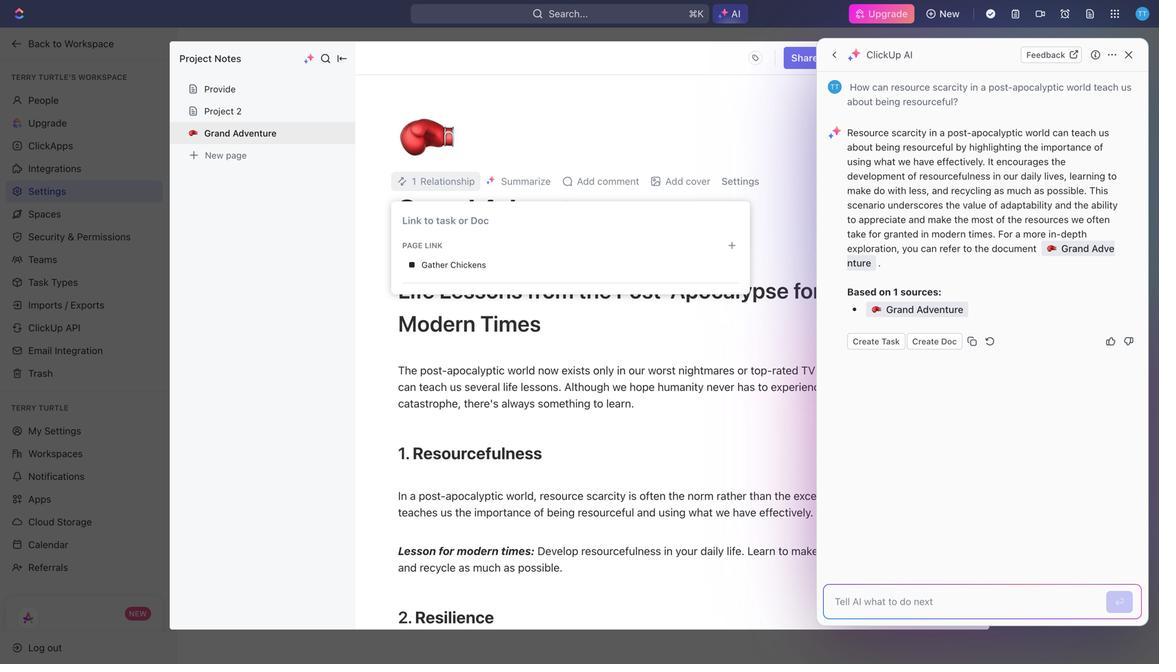 Task type: describe. For each thing, give the bounding box(es) containing it.
doc inside button
[[942, 337, 958, 347]]

of up most
[[990, 200, 999, 211]]

to right learning
[[1109, 171, 1118, 182]]

and inside in a post-apocalyptic world, resource scarcity is often the norm rather than the exception. this teaches us the importance of being resourceful and using what we have effectively.
[[638, 506, 656, 520]]

can inside the post-apocalyptic world now exists only in our worst nightmares or top-rated tv shows, but it can teach us several life lessons. although we hope humanity never has to experience such a catastrophe, there's always something to learn.
[[398, 381, 416, 394]]

a inside in a post-apocalyptic world, resource scarcity is often the norm rather than the exception. this teaches us the importance of being resourceful and using what we have effectively.
[[410, 490, 416, 503]]

exports
[[71, 300, 104, 311]]

provide
[[204, 84, 236, 94]]

sources:
[[901, 287, 942, 298]]

link to task or doc
[[403, 215, 489, 226]]

highlighting
[[970, 142, 1022, 153]]

⌘k
[[689, 8, 704, 19]]

life.
[[727, 545, 745, 558]]

adventure inside based on 1 sources: 🥊 grand adventure
[[917, 304, 964, 316]]

always
[[502, 397, 535, 410]]

lessons.
[[521, 381, 562, 394]]

feedback button
[[1022, 47, 1083, 63]]

0 vertical spatial doc
[[471, 215, 489, 226]]

link
[[403, 215, 422, 226]]

the up lives,
[[1052, 156, 1067, 167]]

can right you
[[922, 243, 938, 254]]

0 horizontal spatial adventure
[[233, 128, 277, 138]]

.
[[879, 258, 882, 269]]

modern
[[398, 311, 476, 337]]

as right recycling at the top of the page
[[995, 185, 1005, 196]]

to right the refer
[[964, 243, 973, 254]]

grand down project 2
[[204, 128, 230, 138]]

from
[[528, 278, 574, 304]]

learn.
[[607, 397, 635, 410]]

never
[[707, 381, 735, 394]]

resource scarcity in a post-apocalyptic world can teach us about being resourceful by highlighting the importance of using what we have effectively. it encourages the development of resourcefulness in our daily lives, learning to make do with less, and recycling as much as possible. this scenario underscores the value of adaptability and the ability to appreciate and make the most of the resources we often take for granted in modern times. for a more in-depth exploration, you can refer to the document
[[848, 127, 1121, 254]]

1.
[[398, 444, 409, 463]]

post- inside in a post-apocalyptic world, resource scarcity is often the norm rather than the exception. this teaches us the importance of being resourceful and using what we have effectively.
[[419, 490, 446, 503]]

about inside resource scarcity in a post-apocalyptic world can teach us about being resourceful by highlighting the importance of using what we have effectively. it encourages the development of resourcefulness in our daily lives, learning to make do with less, and recycling as much as possible. this scenario underscores the value of adaptability and the ability to appreciate and make the most of the resources we often take for granted in modern times. for a more in-depth exploration, you can refer to the document
[[848, 142, 874, 153]]

search...
[[549, 8, 588, 19]]

grand inside grand adve nture
[[1062, 243, 1090, 254]]

of inside in a post-apocalyptic world, resource scarcity is often the norm rather than the exception. this teaches us the importance of being resourceful and using what we have effectively.
[[534, 506, 544, 520]]

or inside the post-apocalyptic world now exists only in our worst nightmares or top-rated tv shows, but it can teach us several life lessons. although we hope humanity never has to experience such a catastrophe, there's always something to learn.
[[738, 364, 748, 377]]

importance inside in a post-apocalyptic world, resource scarcity is often the norm rather than the exception. this teaches us the importance of being resourceful and using what we have effectively.
[[475, 506, 531, 520]]

document
[[992, 243, 1037, 254]]

is
[[629, 490, 637, 503]]

shows,
[[819, 364, 854, 377]]

a down resourceful?
[[940, 127, 946, 138]]

page link
[[403, 241, 443, 250]]

teams
[[28, 254, 57, 265]]

last updated:
[[444, 242, 507, 253]]

underscores
[[888, 200, 944, 211]]

clickup api link
[[6, 317, 163, 339]]

depth
[[1062, 229, 1088, 240]]

resilience
[[415, 608, 494, 628]]

gather chickens
[[422, 260, 486, 270]]

teams link
[[6, 249, 163, 271]]

in inside the post-apocalyptic world now exists only in our worst nightmares or top-rated tv shows, but it can teach us several life lessons. although we hope humanity never has to experience such a catastrophe, there's always something to learn.
[[617, 364, 626, 377]]

scarcity inside resource scarcity in a post-apocalyptic world can teach us about being resourceful by highlighting the importance of using what we have effectively. it encourages the development of resourcefulness in our daily lives, learning to make do with less, and recycling as much as possible. this scenario underscores the value of adaptability and the ability to appreciate and make the most of the resources we often take for granted in modern times. for a more in-depth exploration, you can refer to the document
[[892, 127, 927, 138]]

lesson
[[398, 545, 436, 558]]

based on 1 sources: 🥊 grand adventure
[[848, 287, 964, 316]]

2 horizontal spatial make
[[929, 214, 952, 225]]

the down value
[[955, 214, 969, 225]]

notifications link
[[6, 466, 163, 488]]

resourcefulness inside develop resourcefulness in your daily life. learn to make do with less and recycle as much as possible.
[[582, 545, 662, 558]]

0 vertical spatial or
[[459, 215, 469, 226]]

project for project notes
[[180, 53, 212, 64]]

t
[[225, 99, 230, 109]]

post-
[[617, 278, 671, 304]]

and right logo,
[[442, 170, 458, 181]]

apocalyptic inside resource scarcity in a post-apocalyptic world can teach us about being resourceful by highlighting the importance of using what we have effectively. it encourages the development of resourcefulness in our daily lives, learning to make do with less, and recycling as much as possible. this scenario underscores the value of adaptability and the ability to appreciate and make the most of the resources we often take for granted in modern times. for a more in-depth exploration, you can refer to the document
[[972, 127, 1024, 138]]

resource inside in a post-apocalyptic world, resource scarcity is often the norm rather than the exception. this teaches us the importance of being resourceful and using what we have effectively.
[[540, 490, 584, 503]]

workspace inside back to workspace button
[[64, 38, 114, 49]]

less,
[[910, 185, 930, 196]]

1 horizontal spatial adventure
[[481, 193, 615, 225]]

recycle
[[420, 562, 456, 575]]

teach inside resource scarcity in a post-apocalyptic world can teach us about being resourceful by highlighting the importance of using what we have effectively. it encourages the development of resourcefulness in our daily lives, learning to make do with less, and recycling as much as possible. this scenario underscores the value of adaptability and the ability to appreciate and make the most of the resources we often take for granted in modern times. for a more in-depth exploration, you can refer to the document
[[1072, 127, 1097, 138]]

this inside resource scarcity in a post-apocalyptic world can teach us about being resourceful by highlighting the importance of using what we have effectively. it encourages the development of resourcefulness in our daily lives, learning to make do with less, and recycling as much as possible. this scenario underscores the value of adaptability and the ability to appreciate and make the most of the resources we often take for granted in modern times. for a more in-depth exploration, you can refer to the document
[[1090, 185, 1109, 196]]

our inside the post-apocalyptic world now exists only in our worst nightmares or top-rated tv shows, but it can teach us several life lessons. although we hope humanity never has to experience such a catastrophe, there's always something to learn.
[[629, 364, 646, 377]]

as down lesson for modern times:
[[459, 562, 470, 575]]

permissions
[[77, 231, 131, 243]]

our inside resource scarcity in a post-apocalyptic world can teach us about being resourceful by highlighting the importance of using what we have effectively. it encourages the development of resourcefulness in our daily lives, learning to make do with less, and recycling as much as possible. this scenario underscores the value of adaptability and the ability to appreciate and make the most of the resources we often take for granted in modern times. for a more in-depth exploration, you can refer to the document
[[1004, 171, 1019, 182]]

the inside life lessons from the post-apocalypse for modern times
[[579, 278, 612, 304]]

1 horizontal spatial make
[[848, 185, 872, 196]]

updated:
[[466, 242, 507, 253]]

colors,
[[388, 170, 416, 181]]

being inside in a post-apocalyptic world, resource scarcity is often the norm rather than the exception. this teaches us the importance of being resourceful and using what we have effectively.
[[547, 506, 575, 520]]

using inside in a post-apocalyptic world, resource scarcity is often the norm rather than the exception. this teaches us the importance of being resourceful and using what we have effectively.
[[659, 506, 686, 520]]

log out button
[[6, 638, 164, 660]]

settings inside 'link'
[[44, 426, 81, 437]]

task inside button
[[882, 337, 901, 347]]

using inside resource scarcity in a post-apocalyptic world can teach us about being resourceful by highlighting the importance of using what we have effectively. it encourages the development of resourcefulness in our daily lives, learning to make do with less, and recycling as much as possible. this scenario underscores the value of adaptability and the ability to appreciate and make the most of the resources we often take for granted in modern times. for a more in-depth exploration, you can refer to the document
[[848, 156, 872, 167]]

and right less, at the top right
[[933, 185, 949, 196]]

modern inside resource scarcity in a post-apocalyptic world can teach us about being resourceful by highlighting the importance of using what we have effectively. it encourages the development of resourcefulness in our daily lives, learning to make do with less, and recycling as much as possible. this scenario underscores the value of adaptability and the ability to appreciate and make the most of the resources we often take for granted in modern times. for a more in-depth exploration, you can refer to the document
[[932, 229, 967, 240]]

email integration
[[28, 345, 103, 357]]

log out
[[28, 643, 62, 654]]

teach inside how can resource scarcity in a post-apocalyptic world teach us about being resourceful?
[[1095, 81, 1119, 93]]

a right for at the right of the page
[[1016, 229, 1021, 240]]

the up for at the right of the page
[[1008, 214, 1023, 225]]

to inside button
[[53, 38, 62, 49]]

development
[[848, 171, 906, 182]]

being inside resource scarcity in a post-apocalyptic world can teach us about being resourceful by highlighting the importance of using what we have effectively. it encourages the development of resourcefulness in our daily lives, learning to make do with less, and recycling as much as possible. this scenario underscores the value of adaptability and the ability to appreciate and make the most of the resources we often take for granted in modern times. for a more in-depth exploration, you can refer to the document
[[876, 142, 901, 153]]

my settings
[[28, 426, 81, 437]]

notifications
[[28, 471, 85, 483]]

integrations
[[28, 163, 81, 174]]

2 vertical spatial for
[[439, 545, 455, 558]]

imports / exports link
[[6, 294, 163, 317]]

2 vertical spatial new
[[129, 610, 147, 619]]

new for new button
[[940, 8, 960, 19]]

with inside resource scarcity in a post-apocalyptic world can teach us about being resourceful by highlighting the importance of using what we have effectively. it encourages the development of resourcefulness in our daily lives, learning to make do with less, and recycling as much as possible. this scenario underscores the value of adaptability and the ability to appreciate and make the most of the resources we often take for granted in modern times. for a more in-depth exploration, you can refer to the document
[[888, 185, 907, 196]]

possible. inside develop resourcefulness in your daily life. learn to make do with less and recycle as much as possible.
[[518, 562, 563, 575]]

the up lesson for modern times:
[[456, 506, 472, 520]]

settings link
[[6, 181, 163, 203]]

project for project 2
[[204, 106, 234, 116]]

gather
[[422, 260, 448, 270]]

the up encourages
[[1025, 142, 1039, 153]]

daily inside develop resourcefulness in your daily life. learn to make do with less and recycle as much as possible.
[[701, 545, 724, 558]]

tv
[[802, 364, 816, 377]]

back to workspace
[[28, 38, 114, 49]]

grand down 1 relationship
[[397, 193, 476, 225]]

learn
[[748, 545, 776, 558]]

we inside the post-apocalyptic world now exists only in our worst nightmares or top-rated tv shows, but it can teach us several life lessons. although we hope humanity never has to experience such a catastrophe, there's always something to learn.
[[613, 381, 627, 394]]

exception.
[[794, 490, 846, 503]]

and up resources
[[1056, 200, 1072, 211]]

refer
[[940, 243, 961, 254]]

granted
[[884, 229, 919, 240]]

us inside in a post-apocalyptic world, resource scarcity is often the norm rather than the exception. this teaches us the importance of being resourceful and using what we have effectively.
[[441, 506, 453, 520]]

&
[[68, 231, 74, 243]]

possible. inside resource scarcity in a post-apocalyptic world can teach us about being resourceful by highlighting the importance of using what we have effectively. it encourages the development of resourcefulness in our daily lives, learning to make do with less, and recycling as much as possible. this scenario underscores the value of adaptability and the ability to appreciate and make the most of the resources we often take for granted in modern times. for a more in-depth exploration, you can refer to the document
[[1048, 185, 1088, 196]]

for inside life lessons from the post-apocalypse for modern times
[[794, 278, 822, 304]]

upgrade for the bottommost upgrade "link"
[[28, 117, 67, 129]]

0 vertical spatial 1
[[412, 176, 417, 187]]

can up lives,
[[1053, 127, 1070, 138]]

imports / exports
[[28, 300, 104, 311]]

last
[[444, 242, 463, 253]]

log
[[28, 643, 45, 654]]

life lessons from the post-apocalypse for modern times
[[398, 278, 826, 337]]

have inside in a post-apocalyptic world, resource scarcity is often the norm rather than the exception. this teaches us the importance of being resourceful and using what we have effectively.
[[733, 506, 757, 520]]

spaces link
[[6, 203, 163, 225]]

skin clickup with your brand colors, logo, and a custom url.
[[265, 170, 521, 181]]

back
[[28, 38, 50, 49]]

ai
[[905, 49, 913, 60]]

integration
[[55, 345, 103, 357]]

page
[[226, 150, 247, 161]]

resource
[[848, 127, 890, 138]]

resource inside how can resource scarcity in a post-apocalyptic world teach us about being resourceful?
[[892, 81, 931, 93]]

of up less, at the top right
[[908, 171, 917, 182]]

⏎
[[1116, 597, 1125, 608]]

clickapps
[[28, 140, 73, 152]]

1 horizontal spatial workspace
[[210, 46, 294, 65]]

to inside develop resourcefulness in your daily life. learn to make do with less and recycle as much as possible.
[[779, 545, 789, 558]]

to down top-
[[759, 381, 769, 394]]

less
[[861, 545, 881, 558]]

tt
[[831, 83, 840, 91]]

do inside resource scarcity in a post-apocalyptic world can teach us about being resourceful by highlighting the importance of using what we have effectively. it encourages the development of resourcefulness in our daily lives, learning to make do with less, and recycling as much as possible. this scenario underscores the value of adaptability and the ability to appreciate and make the most of the resources we often take for granted in modern times. for a more in-depth exploration, you can refer to the document
[[874, 185, 886, 196]]

0 vertical spatial 🥊
[[1048, 243, 1057, 254]]

by
[[957, 142, 967, 153]]

what inside in a post-apocalyptic world, resource scarcity is often the norm rather than the exception. this teaches us the importance of being resourceful and using what we have effectively.
[[689, 506, 713, 520]]

the post-apocalyptic world now exists only in our worst nightmares or top-rated tv shows, but it can teach us several life lessons. although we hope humanity never has to experience such a catastrophe, there's always something to learn.
[[398, 364, 885, 410]]

how
[[851, 81, 870, 93]]

there's
[[464, 397, 499, 410]]

daily inside resource scarcity in a post-apocalyptic world can teach us about being resourceful by highlighting the importance of using what we have effectively. it encourages the development of resourcefulness in our daily lives, learning to make do with less, and recycling as much as possible. this scenario underscores the value of adaptability and the ability to appreciate and make the most of the resources we often take for granted in modern times. for a more in-depth exploration, you can refer to the document
[[1022, 171, 1042, 182]]

0 horizontal spatial modern
[[457, 545, 499, 558]]

2.
[[398, 608, 412, 628]]

life
[[503, 381, 518, 394]]

life
[[398, 278, 435, 304]]

1 horizontal spatial upgrade link
[[850, 4, 915, 23]]

add for add cover
[[666, 176, 684, 187]]

0 horizontal spatial with
[[320, 170, 338, 181]]

we up development
[[899, 156, 911, 167]]

add for add comment
[[577, 176, 595, 187]]

based
[[848, 287, 877, 298]]

your for with
[[340, 170, 359, 181]]

nightmares
[[679, 364, 735, 377]]

your for in
[[676, 545, 698, 558]]

lesson for modern times:
[[398, 545, 535, 558]]

create doc button
[[907, 333, 963, 350]]

make inside develop resourcefulness in your daily life. learn to make do with less and recycle as much as possible.
[[792, 545, 819, 558]]

appreciate
[[859, 214, 907, 225]]

to right link
[[424, 215, 434, 226]]

back to workspace button
[[6, 33, 164, 55]]

it
[[876, 364, 882, 377]]



Task type: vqa. For each thing, say whether or not it's contained in the screenshot.
jm dropdown button
no



Task type: locate. For each thing, give the bounding box(es) containing it.
spaces
[[28, 209, 61, 220]]

workspace up provide at the top left of the page
[[210, 46, 294, 65]]

world inside the post-apocalyptic world now exists only in our worst nightmares or top-rated tv shows, but it can teach us several life lessons. although we hope humanity never has to experience such a catastrophe, there's always something to learn.
[[508, 364, 536, 377]]

being inside how can resource scarcity in a post-apocalyptic world teach us about being resourceful?
[[876, 96, 901, 107]]

and
[[442, 170, 458, 181], [933, 185, 949, 196], [1056, 200, 1072, 211], [909, 214, 926, 225], [638, 506, 656, 520], [398, 562, 417, 575]]

2 add from the left
[[666, 176, 684, 187]]

referrals
[[28, 562, 68, 574]]

in right granted
[[922, 229, 930, 240]]

us inside the post-apocalyptic world now exists only in our worst nightmares or top-rated tv shows, but it can teach us several life lessons. although we hope humanity never has to experience such a catastrophe, there's always something to learn.
[[450, 381, 462, 394]]

1 vertical spatial with
[[888, 185, 907, 196]]

task types
[[28, 277, 78, 288]]

upgrade for rightmost upgrade "link"
[[869, 8, 908, 19]]

0 horizontal spatial possible.
[[518, 562, 563, 575]]

scarcity up resourceful?
[[933, 81, 968, 93]]

0 vertical spatial resource
[[892, 81, 931, 93]]

1 inside based on 1 sources: 🥊 grand adventure
[[894, 287, 899, 298]]

us inside how can resource scarcity in a post-apocalyptic world teach us about being resourceful?
[[1122, 81, 1133, 93]]

and down lesson
[[398, 562, 417, 575]]

rather
[[717, 490, 747, 503]]

1 horizontal spatial possible.
[[1048, 185, 1088, 196]]

or up has
[[738, 364, 748, 377]]

resourcefulness up recycling at the top of the page
[[920, 171, 991, 182]]

1 horizontal spatial for
[[794, 278, 822, 304]]

1 vertical spatial doc
[[942, 337, 958, 347]]

doc up last updated:
[[471, 215, 489, 226]]

being
[[876, 96, 901, 107], [876, 142, 901, 153], [547, 506, 575, 520]]

a inside the post-apocalyptic world now exists only in our worst nightmares or top-rated tv shows, but it can teach us several life lessons. although we hope humanity never has to experience such a catastrophe, there's always something to learn.
[[856, 381, 862, 394]]

1 vertical spatial resource
[[540, 490, 584, 503]]

you
[[903, 243, 919, 254]]

share
[[792, 52, 819, 64]]

often right is on the bottom right
[[640, 490, 666, 503]]

upgrade link
[[850, 4, 915, 23], [6, 112, 163, 134]]

adve
[[1093, 243, 1115, 254]]

project left notes
[[180, 53, 212, 64]]

upgrade up clickup ai
[[869, 8, 908, 19]]

upgrade up clickapps
[[28, 117, 67, 129]]

2 vertical spatial make
[[792, 545, 819, 558]]

clickup for clickup ai
[[867, 49, 902, 60]]

do down development
[[874, 185, 886, 196]]

0 vertical spatial often
[[1087, 214, 1111, 225]]

1 horizontal spatial grand adventure
[[397, 193, 615, 225]]

0 horizontal spatial do
[[822, 545, 835, 558]]

hope
[[630, 381, 655, 394]]

2 horizontal spatial new
[[940, 8, 960, 19]]

logo,
[[419, 170, 440, 181]]

url.
[[501, 170, 521, 181]]

1
[[412, 176, 417, 187], [894, 287, 899, 298]]

with left brand
[[320, 170, 338, 181]]

in down it on the right
[[994, 171, 1002, 182]]

imports
[[28, 300, 62, 311]]

create doc
[[913, 337, 958, 347]]

0 horizontal spatial have
[[733, 506, 757, 520]]

1 horizontal spatial clickup
[[285, 170, 318, 181]]

1 vertical spatial world
[[1026, 127, 1051, 138]]

apocalypse
[[671, 278, 789, 304]]

as up adaptability
[[1035, 185, 1045, 196]]

create for create task
[[853, 337, 880, 347]]

a up highlighting at the right of page
[[982, 81, 987, 93]]

apocalyptic inside how can resource scarcity in a post-apocalyptic world teach us about being resourceful?
[[1013, 81, 1065, 93]]

security & permissions
[[28, 231, 131, 243]]

have up less, at the top right
[[914, 156, 935, 167]]

make up scenario
[[848, 185, 872, 196]]

can inside how can resource scarcity in a post-apocalyptic world teach us about being resourceful?
[[873, 81, 889, 93]]

us
[[1122, 81, 1133, 93], [1100, 127, 1110, 138], [450, 381, 462, 394], [441, 506, 453, 520]]

0 vertical spatial being
[[876, 96, 901, 107]]

do left less
[[822, 545, 835, 558]]

1 horizontal spatial this
[[1090, 185, 1109, 196]]

possible. down develop
[[518, 562, 563, 575]]

post- up the teaches
[[419, 490, 446, 503]]

grand adventure
[[204, 128, 277, 138], [397, 193, 615, 225]]

clickup left ai
[[867, 49, 902, 60]]

1 vertical spatial do
[[822, 545, 835, 558]]

security & permissions link
[[6, 226, 163, 248]]

1 horizontal spatial create
[[913, 337, 940, 347]]

2
[[236, 106, 242, 116]]

1 horizontal spatial with
[[837, 545, 858, 558]]

1 vertical spatial what
[[689, 506, 713, 520]]

to up take
[[848, 214, 857, 225]]

0 horizontal spatial daily
[[701, 545, 724, 558]]

to
[[53, 38, 62, 49], [1109, 171, 1118, 182], [848, 214, 857, 225], [424, 215, 434, 226], [964, 243, 973, 254], [759, 381, 769, 394], [594, 397, 604, 410], [779, 545, 789, 558]]

us inside resource scarcity in a post-apocalyptic world can teach us about being resourceful by highlighting the importance of using what we have effectively. it encourages the development of resourcefulness in our daily lives, learning to make do with less, and recycling as much as possible. this scenario underscores the value of adaptability and the ability to appreciate and make the most of the resources we often take for granted in modern times. for a more in-depth exploration, you can refer to the document
[[1100, 127, 1110, 138]]

0 horizontal spatial effectively.
[[760, 506, 814, 520]]

your inside develop resourcefulness in your daily life. learn to make do with less and recycle as much as possible.
[[676, 545, 698, 558]]

apocalyptic
[[1013, 81, 1065, 93], [972, 127, 1024, 138], [447, 364, 505, 377], [446, 490, 504, 503]]

a down but
[[856, 381, 862, 394]]

0 vertical spatial much
[[1008, 185, 1032, 196]]

a inside how can resource scarcity in a post-apocalyptic world teach us about being resourceful?
[[982, 81, 987, 93]]

a right in
[[410, 490, 416, 503]]

apocalyptic inside in a post-apocalyptic world, resource scarcity is often the norm rather than the exception. this teaches us the importance of being resourceful and using what we have effectively.
[[446, 490, 504, 503]]

resource up resourceful?
[[892, 81, 931, 93]]

0 vertical spatial modern
[[932, 229, 967, 240]]

2 about from the top
[[848, 142, 874, 153]]

for inside resource scarcity in a post-apocalyptic world can teach us about being resourceful by highlighting the importance of using what we have effectively. it encourages the development of resourcefulness in our daily lives, learning to make do with less, and recycling as much as possible. this scenario underscores the value of adaptability and the ability to appreciate and make the most of the resources we often take for granted in modern times. for a more in-depth exploration, you can refer to the document
[[869, 229, 882, 240]]

clickup ai
[[867, 49, 913, 60]]

apocalyptic up "several"
[[447, 364, 505, 377]]

1 vertical spatial importance
[[475, 506, 531, 520]]

0 horizontal spatial grand adventure
[[204, 128, 277, 138]]

of up for at the right of the page
[[997, 214, 1006, 225]]

for left the based
[[794, 278, 822, 304]]

much inside resource scarcity in a post-apocalyptic world can teach us about being resourceful by highlighting the importance of using what we have effectively. it encourages the development of resourcefulness in our daily lives, learning to make do with less, and recycling as much as possible. this scenario underscores the value of adaptability and the ability to appreciate and make the most of the resources we often take for granted in modern times. for a more in-depth exploration, you can refer to the document
[[1008, 185, 1032, 196]]

we up depth on the top
[[1072, 214, 1085, 225]]

0 vertical spatial project
[[180, 53, 212, 64]]

teach inside the post-apocalyptic world now exists only in our worst nightmares or top-rated tv shows, but it can teach us several life lessons. although we hope humanity never has to experience such a catastrophe, there's always something to learn.
[[419, 381, 447, 394]]

world inside how can resource scarcity in a post-apocalyptic world teach us about being resourceful?
[[1067, 81, 1092, 93]]

0 horizontal spatial upgrade link
[[6, 112, 163, 134]]

1 vertical spatial resourceful
[[578, 506, 635, 520]]

1 horizontal spatial often
[[1087, 214, 1111, 225]]

scarcity inside how can resource scarcity in a post-apocalyptic world teach us about being resourceful?
[[933, 81, 968, 93]]

of up learning
[[1095, 142, 1104, 153]]

🥊 inside based on 1 sources: 🥊 grand adventure
[[872, 304, 882, 316]]

task down teams
[[28, 277, 49, 288]]

effectively. inside resource scarcity in a post-apocalyptic world can teach us about being resourceful by highlighting the importance of using what we have effectively. it encourages the development of resourcefulness in our daily lives, learning to make do with less, and recycling as much as possible. this scenario underscores the value of adaptability and the ability to appreciate and make the most of the resources we often take for granted in modern times. for a more in-depth exploration, you can refer to the document
[[938, 156, 986, 167]]

link
[[425, 241, 443, 250]]

take
[[848, 229, 867, 240]]

the left norm
[[669, 490, 685, 503]]

using up develop resourcefulness in your daily life. learn to make do with less and recycle as much as possible.
[[659, 506, 686, 520]]

often inside in a post-apocalyptic world, resource scarcity is often the norm rather than the exception. this teaches us the importance of being resourceful and using what we have effectively.
[[640, 490, 666, 503]]

0 horizontal spatial new
[[129, 610, 147, 619]]

0 vertical spatial using
[[848, 156, 872, 167]]

post- inside the post-apocalyptic world now exists only in our worst nightmares or top-rated tv shows, but it can teach us several life lessons. although we hope humanity never has to experience such a catastrophe, there's always something to learn.
[[420, 364, 447, 377]]

catastrophe,
[[398, 397, 461, 410]]

what down norm
[[689, 506, 713, 520]]

0 horizontal spatial workspace
[[64, 38, 114, 49]]

0 horizontal spatial task
[[28, 277, 49, 288]]

my
[[28, 426, 42, 437]]

with left less
[[837, 545, 858, 558]]

trash link
[[6, 363, 163, 385]]

1 horizontal spatial have
[[914, 156, 935, 167]]

0 vertical spatial this
[[1090, 185, 1109, 196]]

0 vertical spatial what
[[875, 156, 896, 167]]

1 horizontal spatial much
[[1008, 185, 1032, 196]]

0 vertical spatial with
[[320, 170, 338, 181]]

about inside how can resource scarcity in a post-apocalyptic world teach us about being resourceful?
[[848, 96, 874, 107]]

1 vertical spatial new
[[205, 150, 224, 161]]

importance inside resource scarcity in a post-apocalyptic world can teach us about being resourceful by highlighting the importance of using what we have effectively. it encourages the development of resourcefulness in our daily lives, learning to make do with less, and recycling as much as possible. this scenario underscores the value of adaptability and the ability to appreciate and make the most of the resources we often take for granted in modern times. for a more in-depth exploration, you can refer to the document
[[1042, 142, 1092, 153]]

post- up highlighting at the right of page
[[989, 81, 1013, 93]]

much up adaptability
[[1008, 185, 1032, 196]]

1 vertical spatial much
[[473, 562, 501, 575]]

make right learn
[[792, 545, 819, 558]]

and down underscores
[[909, 214, 926, 225]]

most
[[972, 214, 994, 225]]

a left custom
[[460, 170, 465, 181]]

1 horizontal spatial world
[[1026, 127, 1051, 138]]

resourcefulness
[[413, 444, 542, 463]]

skin
[[265, 170, 283, 181]]

post- up by
[[948, 127, 972, 138]]

using up development
[[848, 156, 872, 167]]

do inside develop resourcefulness in your daily life. learn to make do with less and recycle as much as possible.
[[822, 545, 835, 558]]

page
[[403, 241, 423, 250]]

post- right the
[[420, 364, 447, 377]]

2 create from the left
[[913, 337, 940, 347]]

1 vertical spatial daily
[[701, 545, 724, 558]]

saved button
[[989, 226, 1127, 271]]

have inside resource scarcity in a post-apocalyptic world can teach us about being resourceful by highlighting the importance of using what we have effectively. it encourages the development of resourcefulness in our daily lives, learning to make do with less, and recycling as much as possible. this scenario underscores the value of adaptability and the ability to appreciate and make the most of the resources we often take for granted in modern times. for a more in-depth exploration, you can refer to the document
[[914, 156, 935, 167]]

has
[[738, 381, 756, 394]]

post- inside how can resource scarcity in a post-apocalyptic world teach us about being resourceful?
[[989, 81, 1013, 93]]

0 vertical spatial about
[[848, 96, 874, 107]]

but
[[856, 364, 873, 377]]

1 right on on the top right
[[894, 287, 899, 298]]

this
[[1090, 185, 1109, 196], [849, 490, 870, 503]]

clickup for clickup api
[[28, 322, 63, 334]]

daily left life.
[[701, 545, 724, 558]]

about down resource
[[848, 142, 874, 153]]

0 vertical spatial importance
[[1042, 142, 1092, 153]]

0 horizontal spatial make
[[792, 545, 819, 558]]

grand down on on the top right
[[887, 304, 915, 316]]

than
[[750, 490, 772, 503]]

modern up the refer
[[932, 229, 967, 240]]

1 vertical spatial have
[[733, 506, 757, 520]]

what inside resource scarcity in a post-apocalyptic world can teach us about being resourceful by highlighting the importance of using what we have effectively. it encourages the development of resourcefulness in our daily lives, learning to make do with less, and recycling as much as possible. this scenario underscores the value of adaptability and the ability to appreciate and make the most of the resources we often take for granted in modern times. for a more in-depth exploration, you can refer to the document
[[875, 156, 896, 167]]

0 vertical spatial your
[[340, 170, 359, 181]]

0 horizontal spatial your
[[340, 170, 359, 181]]

effectively. down by
[[938, 156, 986, 167]]

possible.
[[1048, 185, 1088, 196], [518, 562, 563, 575]]

effectively. inside in a post-apocalyptic world, resource scarcity is often the norm rather than the exception. this teaches us the importance of being resourceful and using what we have effectively.
[[760, 506, 814, 520]]

scarcity
[[933, 81, 968, 93], [892, 127, 927, 138], [587, 490, 626, 503]]

resource right world,
[[540, 490, 584, 503]]

1 vertical spatial our
[[629, 364, 646, 377]]

0 horizontal spatial using
[[659, 506, 686, 520]]

times
[[481, 311, 541, 337]]

grand adventure down url.
[[397, 193, 615, 225]]

we inside in a post-apocalyptic world, resource scarcity is often the norm rather than the exception. this teaches us the importance of being resourceful and using what we have effectively.
[[716, 506, 731, 520]]

a
[[982, 81, 987, 93], [940, 127, 946, 138], [460, 170, 465, 181], [1016, 229, 1021, 240], [856, 381, 862, 394], [410, 490, 416, 503]]

top-
[[751, 364, 773, 377]]

relationship
[[421, 176, 475, 187]]

1 horizontal spatial using
[[848, 156, 872, 167]]

1 horizontal spatial upgrade
[[869, 8, 908, 19]]

times:
[[502, 545, 535, 558]]

0 horizontal spatial 1
[[412, 176, 417, 187]]

lives,
[[1045, 171, 1068, 182]]

create inside button
[[853, 337, 880, 347]]

calendar link
[[6, 534, 163, 557]]

grand inside based on 1 sources: 🥊 grand adventure
[[887, 304, 915, 316]]

1 create from the left
[[853, 337, 880, 347]]

in down resourceful?
[[930, 127, 938, 138]]

0 vertical spatial resourcefulness
[[920, 171, 991, 182]]

1 vertical spatial upgrade
[[28, 117, 67, 129]]

adaptability
[[1001, 200, 1053, 211]]

workspaces
[[28, 448, 83, 460]]

1 horizontal spatial your
[[676, 545, 698, 558]]

1 vertical spatial possible.
[[518, 562, 563, 575]]

1 vertical spatial adventure
[[481, 193, 615, 225]]

several
[[465, 381, 501, 394]]

cloud storage link
[[6, 512, 163, 534]]

0 vertical spatial clickup
[[867, 49, 902, 60]]

world up the "life"
[[508, 364, 536, 377]]

in
[[398, 490, 407, 503]]

1 vertical spatial project
[[204, 106, 234, 116]]

world inside resource scarcity in a post-apocalyptic world can teach us about being resourceful by highlighting the importance of using what we have effectively. it encourages the development of resourcefulness in our daily lives, learning to make do with less, and recycling as much as possible. this scenario underscores the value of adaptability and the ability to appreciate and make the most of the resources we often take for granted in modern times. for a more in-depth exploration, you can refer to the document
[[1026, 127, 1051, 138]]

doc down sources:
[[942, 337, 958, 347]]

add left cover
[[666, 176, 684, 187]]

0 vertical spatial upgrade
[[869, 8, 908, 19]]

with inside develop resourcefulness in your daily life. learn to make do with less and recycle as much as possible.
[[837, 545, 858, 558]]

1 vertical spatial about
[[848, 142, 874, 153]]

1 vertical spatial task
[[882, 337, 901, 347]]

new
[[940, 8, 960, 19], [205, 150, 224, 161], [129, 610, 147, 619]]

1 horizontal spatial effectively.
[[938, 156, 986, 167]]

scarcity inside in a post-apocalyptic world, resource scarcity is often the norm rather than the exception. this teaches us the importance of being resourceful and using what we have effectively.
[[587, 490, 626, 503]]

to down although
[[594, 397, 604, 410]]

resourceful inside resource scarcity in a post-apocalyptic world can teach us about being resourceful by highlighting the importance of using what we have effectively. it encourages the development of resourcefulness in our daily lives, learning to make do with less, and recycling as much as possible. this scenario underscores the value of adaptability and the ability to appreciate and make the most of the resources we often take for granted in modern times. for a more in-depth exploration, you can refer to the document
[[904, 142, 954, 153]]

in right only
[[617, 364, 626, 377]]

teach
[[1095, 81, 1119, 93], [1072, 127, 1097, 138], [419, 381, 447, 394]]

resourcefulness inside resource scarcity in a post-apocalyptic world can teach us about being resourceful by highlighting the importance of using what we have effectively. it encourages the development of resourcefulness in our daily lives, learning to make do with less, and recycling as much as possible. this scenario underscores the value of adaptability and the ability to appreciate and make the most of the resources we often take for granted in modern times. for a more in-depth exploration, you can refer to the document
[[920, 171, 991, 182]]

1 vertical spatial your
[[676, 545, 698, 558]]

1 vertical spatial upgrade link
[[6, 112, 163, 134]]

project
[[180, 53, 212, 64], [204, 106, 234, 116]]

or
[[459, 215, 469, 226], [738, 364, 748, 377]]

create down based on 1 sources: 🥊 grand adventure
[[913, 337, 940, 347]]

your left life.
[[676, 545, 698, 558]]

this up ability
[[1090, 185, 1109, 196]]

1 horizontal spatial resourceful
[[904, 142, 954, 153]]

Team Na﻿me text field
[[258, 87, 1127, 119]]

for up exploration,
[[869, 229, 882, 240]]

0 vertical spatial do
[[874, 185, 886, 196]]

resourcefulness
[[920, 171, 991, 182], [582, 545, 662, 558]]

1 about from the top
[[848, 96, 874, 107]]

1 vertical spatial teach
[[1072, 127, 1097, 138]]

Tell AI what to do next text field
[[835, 595, 1098, 610]]

new button
[[921, 3, 969, 25]]

adventure down 2
[[233, 128, 277, 138]]

world,
[[507, 490, 537, 503]]

0 vertical spatial daily
[[1022, 171, 1042, 182]]

feedback
[[1027, 50, 1066, 60]]

0 vertical spatial world
[[1067, 81, 1092, 93]]

create for create doc
[[913, 337, 940, 347]]

1 add from the left
[[577, 176, 595, 187]]

2 horizontal spatial clickup
[[867, 49, 902, 60]]

can down the
[[398, 381, 416, 394]]

security
[[28, 231, 65, 243]]

0 horizontal spatial or
[[459, 215, 469, 226]]

new for page
[[205, 150, 224, 161]]

create inside button
[[913, 337, 940, 347]]

task
[[436, 215, 456, 226]]

in inside develop resourcefulness in your daily life. learn to make do with less and recycle as much as possible.
[[664, 545, 673, 558]]

being down resource
[[876, 142, 901, 153]]

0 horizontal spatial much
[[473, 562, 501, 575]]

0 vertical spatial new
[[940, 8, 960, 19]]

1 vertical spatial modern
[[457, 545, 499, 558]]

encourages
[[997, 156, 1050, 167]]

the left ability
[[1075, 200, 1090, 211]]

cloud storage
[[28, 517, 92, 528]]

importance down world,
[[475, 506, 531, 520]]

grand adve nture
[[848, 243, 1115, 269]]

the left value
[[947, 200, 961, 211]]

1 vertical spatial effectively.
[[760, 506, 814, 520]]

1 vertical spatial for
[[794, 278, 822, 304]]

2 vertical spatial adventure
[[917, 304, 964, 316]]

add comment
[[577, 176, 640, 187]]

1 horizontal spatial task
[[882, 337, 901, 347]]

2 horizontal spatial for
[[869, 229, 882, 240]]

2 vertical spatial teach
[[419, 381, 447, 394]]

for up recycle
[[439, 545, 455, 558]]

1 vertical spatial grand adventure
[[397, 193, 615, 225]]

apps
[[28, 494, 51, 505]]

email integration link
[[6, 340, 163, 362]]

0 horizontal spatial importance
[[475, 506, 531, 520]]

resourceful down is on the bottom right
[[578, 506, 635, 520]]

0 vertical spatial grand adventure
[[204, 128, 277, 138]]

0 vertical spatial adventure
[[233, 128, 277, 138]]

1 horizontal spatial resource
[[892, 81, 931, 93]]

1 horizontal spatial or
[[738, 364, 748, 377]]

although
[[565, 381, 610, 394]]

have down rather
[[733, 506, 757, 520]]

effectively. down the than
[[760, 506, 814, 520]]

post- inside resource scarcity in a post-apocalyptic world can teach us about being resourceful by highlighting the importance of using what we have effectively. it encourages the development of resourcefulness in our daily lives, learning to make do with less, and recycling as much as possible. this scenario underscores the value of adaptability and the ability to appreciate and make the most of the resources we often take for granted in modern times. for a more in-depth exploration, you can refer to the document
[[948, 127, 972, 138]]

adventure down sources:
[[917, 304, 964, 316]]

resourcefulness down in a post-apocalyptic world, resource scarcity is often the norm rather than the exception. this teaches us the importance of being resourceful and using what we have effectively.
[[582, 545, 662, 558]]

much
[[1008, 185, 1032, 196], [473, 562, 501, 575]]

in up highlighting at the right of page
[[971, 81, 979, 93]]

add cover
[[666, 176, 711, 187]]

🥊 down on on the top right
[[872, 304, 882, 316]]

0 vertical spatial teach
[[1095, 81, 1119, 93]]

or right task
[[459, 215, 469, 226]]

can right how
[[873, 81, 889, 93]]

teaches
[[398, 506, 438, 520]]

world up encourages
[[1026, 127, 1051, 138]]

people link
[[6, 89, 163, 112]]

the down times.
[[975, 243, 990, 254]]

resourceful inside in a post-apocalyptic world, resource scarcity is often the norm rather than the exception. this teaches us the importance of being resourceful and using what we have effectively.
[[578, 506, 635, 520]]

clickapps link
[[6, 135, 163, 157]]

apocalyptic down resourcefulness
[[446, 490, 504, 503]]

this inside in a post-apocalyptic world, resource scarcity is often the norm rather than the exception. this teaches us the importance of being resourceful and using what we have effectively.
[[849, 490, 870, 503]]

and inside develop resourcefulness in your daily life. learn to make do with less and recycle as much as possible.
[[398, 562, 417, 575]]

resource
[[892, 81, 931, 93], [540, 490, 584, 503]]

our up the hope
[[629, 364, 646, 377]]

1. resourcefulness
[[398, 444, 542, 463]]

1 horizontal spatial doc
[[942, 337, 958, 347]]

chickens
[[451, 260, 486, 270]]

new inside new button
[[940, 8, 960, 19]]

as down "times:"
[[504, 562, 516, 575]]

apocalyptic inside the post-apocalyptic world now exists only in our worst nightmares or top-rated tv shows, but it can teach us several life lessons. although we hope humanity never has to experience such a catastrophe, there's always something to learn.
[[447, 364, 505, 377]]

the right the than
[[775, 490, 791, 503]]

learning
[[1070, 171, 1106, 182]]

scarcity down resourceful?
[[892, 127, 927, 138]]

much inside develop resourcefulness in your daily life. learn to make do with less and recycle as much as possible.
[[473, 562, 501, 575]]

grand down depth on the top
[[1062, 243, 1090, 254]]

1 vertical spatial being
[[876, 142, 901, 153]]

being up resource
[[876, 96, 901, 107]]

much down lesson for modern times:
[[473, 562, 501, 575]]

we up learn.
[[613, 381, 627, 394]]

brand
[[361, 170, 386, 181]]

in inside how can resource scarcity in a post-apocalyptic world teach us about being resourceful?
[[971, 81, 979, 93]]

0 vertical spatial task
[[28, 277, 49, 288]]

upgrade link down people link in the left top of the page
[[6, 112, 163, 134]]

often inside resource scarcity in a post-apocalyptic world can teach us about being resourceful by highlighting the importance of using what we have effectively. it encourages the development of resourcefulness in our daily lives, learning to make do with less, and recycling as much as possible. this scenario underscores the value of adaptability and the ability to appreciate and make the most of the resources we often take for granted in modern times. for a more in-depth exploration, you can refer to the document
[[1087, 214, 1111, 225]]

humanity
[[658, 381, 704, 394]]

0 horizontal spatial world
[[508, 364, 536, 377]]

what up development
[[875, 156, 896, 167]]

being up develop
[[547, 506, 575, 520]]



